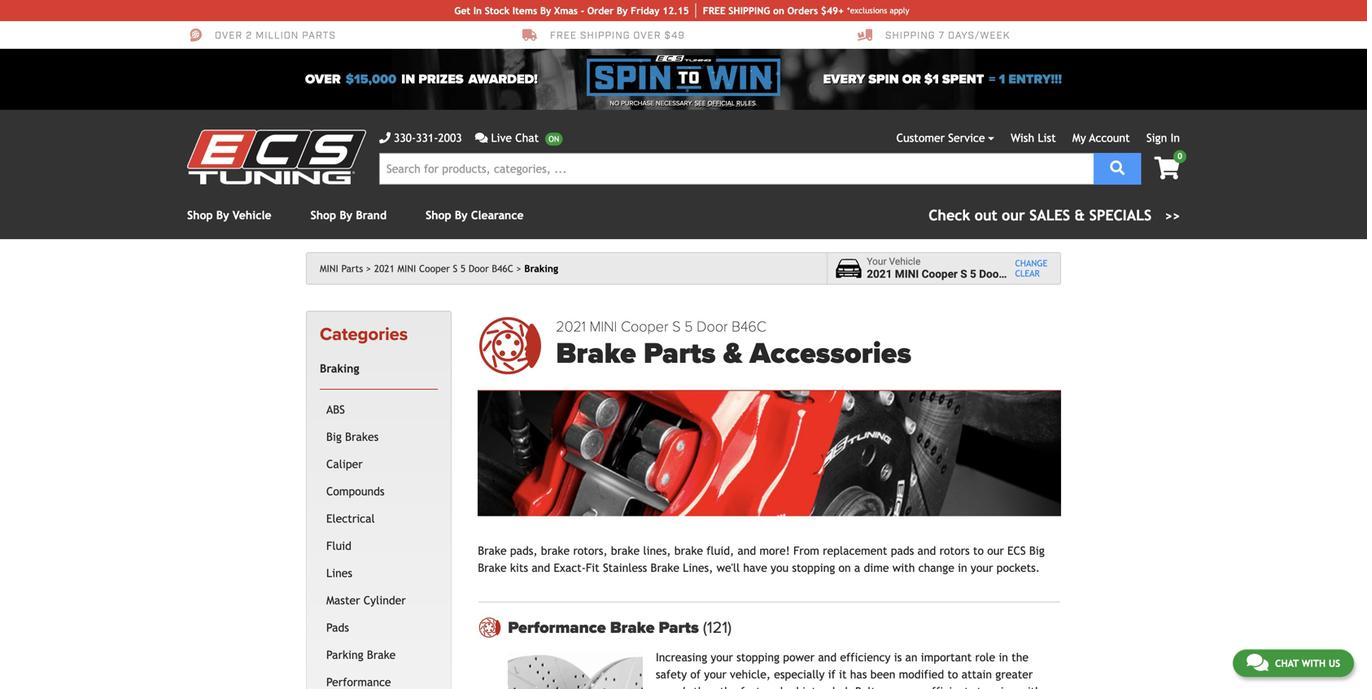 Task type: vqa. For each thing, say whether or not it's contained in the screenshot.
Cylinder
yes



Task type: describe. For each thing, give the bounding box(es) containing it.
braking link
[[317, 355, 435, 383]]

parts inside 2021 mini cooper s 5 door b46c brake parts & accessories
[[644, 336, 716, 372]]

no purchase necessary. see official rules .
[[610, 99, 758, 107]]

by for shop by clearance
[[455, 209, 468, 222]]

big brakes
[[326, 431, 379, 444]]

parts
[[302, 29, 336, 42]]

brake pads, brake rotors, brake lines, brake fluid, and more! from replacement pads and rotors to our ecs big brake kits and exact-fit stainless brake lines, we'll have you stopping on a dime with change in your pockets.
[[478, 545, 1045, 575]]

stopping
[[792, 562, 836, 575]]

performance brake parts thumbnail image image
[[508, 653, 643, 690]]

wish list link
[[1011, 131, 1057, 145]]

abs link
[[323, 396, 435, 424]]

chat with us link
[[1233, 649, 1355, 677]]

.
[[756, 99, 758, 107]]

my account
[[1073, 131, 1131, 145]]

0 vertical spatial &
[[1075, 207, 1086, 224]]

brand
[[356, 209, 387, 222]]

over for over $15,000 in prizes
[[305, 72, 341, 87]]

compounds
[[326, 485, 385, 498]]

5 inside your vehicle 2021 mini cooper s 5 door b46c
[[971, 268, 977, 281]]

brake inside braking subcategories element
[[367, 649, 396, 662]]

door for 2021 mini cooper s 5 door b46c
[[469, 263, 489, 274]]

sign in
[[1147, 131, 1181, 145]]

330-331-2003
[[394, 131, 462, 145]]

shop by vehicle link
[[187, 209, 272, 222]]

cooper for 2021 mini cooper s 5 door b46c
[[419, 263, 450, 274]]

replacement
[[823, 545, 888, 558]]

customer service
[[897, 131, 986, 145]]

mini parts
[[320, 263, 363, 274]]

every
[[824, 72, 866, 87]]

over 2 million parts link
[[187, 28, 336, 42]]

pads,
[[510, 545, 538, 558]]

performance link
[[323, 669, 435, 690]]

$49
[[665, 29, 685, 42]]

cooper for 2021 mini cooper s 5 door b46c brake parts & accessories
[[621, 318, 669, 336]]

2021 mini cooper s 5 door b46c link
[[374, 263, 522, 274]]

by right order at left top
[[617, 5, 628, 16]]

your
[[867, 256, 887, 268]]

accessories
[[750, 336, 912, 372]]

1
[[999, 72, 1006, 87]]

in inside brake pads, brake rotors, brake lines, brake fluid, and more! from replacement pads and rotors to our ecs big brake kits and exact-fit stainless brake lines, we'll have you stopping on a dime with change in your pockets.
[[958, 562, 968, 575]]

change link
[[1016, 259, 1048, 269]]

b46c for 2021 mini cooper s 5 door b46c brake parts & accessories
[[732, 318, 767, 336]]

specials
[[1090, 207, 1152, 224]]

master
[[326, 594, 360, 607]]

no
[[610, 99, 620, 107]]

1 vertical spatial with
[[1302, 657, 1326, 669]]

on inside brake pads, brake rotors, brake lines, brake fluid, and more! from replacement pads and rotors to our ecs big brake kits and exact-fit stainless brake lines, we'll have you stopping on a dime with change in your pockets.
[[839, 562, 851, 575]]

$49+
[[821, 5, 844, 16]]

over for over 2 million parts
[[215, 29, 243, 42]]

my
[[1073, 131, 1087, 145]]

fluid,
[[707, 545, 735, 558]]

free shipping over $49 link
[[523, 28, 685, 42]]

change
[[919, 562, 955, 575]]

2 vertical spatial parts
[[659, 619, 699, 638]]

live
[[491, 131, 512, 145]]

see official rules link
[[695, 99, 756, 108]]

vehicle inside your vehicle 2021 mini cooper s 5 door b46c
[[890, 256, 921, 268]]

from
[[794, 545, 820, 558]]

lines link
[[323, 560, 435, 587]]

account
[[1090, 131, 1131, 145]]

abs
[[326, 403, 345, 416]]

over $15,000 in prizes
[[305, 72, 464, 87]]

2 horizontal spatial and
[[918, 545, 937, 558]]

have
[[744, 562, 768, 575]]

by for shop by vehicle
[[216, 209, 229, 222]]

to
[[974, 545, 984, 558]]

330-
[[394, 131, 416, 145]]

clear link
[[1016, 269, 1048, 279]]

by left the xmas
[[541, 5, 552, 16]]

service
[[949, 131, 986, 145]]

shipping 7 days/week link
[[858, 28, 1011, 42]]

brake inside 2021 mini cooper s 5 door b46c brake parts & accessories
[[556, 336, 636, 372]]

330-331-2003 link
[[379, 129, 462, 147]]

sales & specials
[[1030, 207, 1152, 224]]

we'll
[[717, 562, 740, 575]]

mini inside 2021 mini cooper s 5 door b46c brake parts & accessories
[[590, 318, 617, 336]]

stock
[[485, 5, 510, 16]]

shop for shop by vehicle
[[187, 209, 213, 222]]

2
[[246, 29, 253, 42]]

see
[[695, 99, 706, 107]]

shipping
[[886, 29, 936, 42]]

lines,
[[643, 545, 671, 558]]

mini parts link
[[320, 263, 371, 274]]

big inside brake pads, brake rotors, brake lines, brake fluid, and more! from replacement pads and rotors to our ecs big brake kits and exact-fit stainless brake lines, we'll have you stopping on a dime with change in your pockets.
[[1030, 545, 1045, 558]]

order
[[588, 5, 614, 16]]

get
[[455, 5, 471, 16]]

5 for 2021 mini cooper s 5 door b46c brake parts & accessories
[[685, 318, 693, 336]]

shipping
[[580, 29, 631, 42]]

free ship ping on orders $49+ *exclusions apply
[[703, 5, 910, 16]]

exact-
[[554, 562, 586, 575]]

0 vertical spatial parts
[[342, 263, 363, 274]]

performance for performance brake parts
[[508, 619, 606, 638]]

our
[[988, 545, 1005, 558]]

0 horizontal spatial in
[[402, 72, 415, 87]]

0 horizontal spatial and
[[532, 562, 551, 575]]

comments image
[[475, 132, 488, 144]]

live chat
[[491, 131, 539, 145]]

brake parts & accessories banner image image
[[478, 391, 1062, 517]]

cooper inside your vehicle 2021 mini cooper s 5 door b46c
[[922, 268, 958, 281]]

pads link
[[323, 615, 435, 642]]

days/week
[[949, 29, 1011, 42]]

fluid link
[[323, 533, 435, 560]]

performance brake parts
[[508, 619, 703, 638]]

b46c inside your vehicle 2021 mini cooper s 5 door b46c
[[1006, 268, 1033, 281]]

ecs
[[1008, 545, 1026, 558]]

$15,000
[[346, 72, 397, 87]]

shop by clearance link
[[426, 209, 524, 222]]

lines
[[326, 567, 353, 580]]

s for 2021 mini cooper s 5 door b46c
[[453, 263, 458, 274]]

0 link
[[1142, 150, 1187, 181]]

entry!!!
[[1009, 72, 1063, 87]]

0 vertical spatial on
[[774, 5, 785, 16]]



Task type: locate. For each thing, give the bounding box(es) containing it.
vehicle right "your"
[[890, 256, 921, 268]]

2 horizontal spatial b46c
[[1006, 268, 1033, 281]]

parking brake link
[[323, 642, 435, 669]]

fluid
[[326, 540, 352, 553]]

over
[[215, 29, 243, 42], [305, 72, 341, 87]]

0 vertical spatial performance
[[508, 619, 606, 638]]

1 vertical spatial big
[[1030, 545, 1045, 558]]

parking
[[326, 649, 364, 662]]

electrical
[[326, 512, 375, 525]]

door inside your vehicle 2021 mini cooper s 5 door b46c
[[980, 268, 1003, 281]]

2021 inside 2021 mini cooper s 5 door b46c brake parts & accessories
[[556, 318, 586, 336]]

comments image
[[1247, 653, 1269, 672]]

by down ecs tuning image
[[216, 209, 229, 222]]

1 horizontal spatial s
[[673, 318, 681, 336]]

1 horizontal spatial performance
[[508, 619, 606, 638]]

5 inside 2021 mini cooper s 5 door b46c brake parts & accessories
[[685, 318, 693, 336]]

xmas
[[554, 5, 578, 16]]

0 vertical spatial with
[[893, 562, 915, 575]]

clearance
[[471, 209, 524, 222]]

official
[[708, 99, 735, 107]]

braking subcategories element
[[320, 389, 438, 690]]

3 brake from the left
[[675, 545, 704, 558]]

shopping cart image
[[1155, 157, 1181, 180]]

brake up lines,
[[675, 545, 704, 558]]

3 shop from the left
[[426, 209, 452, 222]]

1 horizontal spatial brake
[[611, 545, 640, 558]]

2 shop from the left
[[311, 209, 336, 222]]

1 horizontal spatial door
[[697, 318, 728, 336]]

change
[[1016, 259, 1048, 269]]

0 horizontal spatial vehicle
[[233, 209, 272, 222]]

0 vertical spatial braking
[[525, 263, 559, 274]]

door
[[469, 263, 489, 274], [980, 268, 1003, 281], [697, 318, 728, 336]]

big brakes link
[[323, 424, 435, 451]]

in left prizes
[[402, 72, 415, 87]]

1 horizontal spatial in
[[1171, 131, 1181, 145]]

shop by clearance
[[426, 209, 524, 222]]

1 horizontal spatial big
[[1030, 545, 1045, 558]]

you
[[771, 562, 789, 575]]

brake
[[541, 545, 570, 558], [611, 545, 640, 558], [675, 545, 704, 558]]

performance
[[508, 619, 606, 638], [326, 676, 391, 689]]

2 horizontal spatial door
[[980, 268, 1003, 281]]

ecs tuning 'spin to win' contest logo image
[[587, 55, 781, 96]]

and up change
[[918, 545, 937, 558]]

braking
[[525, 263, 559, 274], [320, 362, 359, 375]]

shop for shop by clearance
[[426, 209, 452, 222]]

vehicle
[[233, 209, 272, 222], [890, 256, 921, 268]]

with left us
[[1302, 657, 1326, 669]]

big
[[326, 431, 342, 444], [1030, 545, 1045, 558]]

1 horizontal spatial &
[[1075, 207, 1086, 224]]

clear
[[1016, 269, 1040, 279]]

=
[[990, 72, 996, 87]]

0 vertical spatial chat
[[516, 131, 539, 145]]

1 vertical spatial on
[[839, 562, 851, 575]]

1 vertical spatial braking
[[320, 362, 359, 375]]

search image
[[1111, 161, 1125, 175]]

Search text field
[[379, 153, 1094, 185]]

pads
[[891, 545, 915, 558]]

by for shop by brand
[[340, 209, 353, 222]]

1 brake from the left
[[541, 545, 570, 558]]

rotors,
[[573, 545, 608, 558]]

door inside 2021 mini cooper s 5 door b46c brake parts & accessories
[[697, 318, 728, 336]]

0 horizontal spatial 5
[[461, 263, 466, 274]]

1 vertical spatial chat
[[1276, 657, 1300, 669]]

0 vertical spatial over
[[215, 29, 243, 42]]

over
[[634, 29, 662, 42]]

by left brand
[[340, 209, 353, 222]]

2 horizontal spatial cooper
[[922, 268, 958, 281]]

caliper link
[[323, 451, 435, 478]]

master cylinder link
[[323, 587, 435, 615]]

cooper inside 2021 mini cooper s 5 door b46c brake parts & accessories
[[621, 318, 669, 336]]

chat right comments image
[[1276, 657, 1300, 669]]

0 horizontal spatial b46c
[[492, 263, 514, 274]]

brakes
[[345, 431, 379, 444]]

chat
[[516, 131, 539, 145], [1276, 657, 1300, 669]]

s inside 2021 mini cooper s 5 door b46c brake parts & accessories
[[673, 318, 681, 336]]

2 horizontal spatial s
[[961, 268, 968, 281]]

cooper
[[419, 263, 450, 274], [922, 268, 958, 281], [621, 318, 669, 336]]

1 horizontal spatial in
[[958, 562, 968, 575]]

1 horizontal spatial and
[[738, 545, 757, 558]]

0 horizontal spatial chat
[[516, 131, 539, 145]]

-
[[581, 5, 585, 16]]

big right ecs
[[1030, 545, 1045, 558]]

0 horizontal spatial s
[[453, 263, 458, 274]]

ecs tuning image
[[187, 130, 366, 184]]

1 horizontal spatial chat
[[1276, 657, 1300, 669]]

kits
[[510, 562, 529, 575]]

electrical link
[[323, 505, 435, 533]]

0 horizontal spatial shop
[[187, 209, 213, 222]]

more!
[[760, 545, 790, 558]]

0 vertical spatial in
[[402, 72, 415, 87]]

with down 'pads'
[[893, 562, 915, 575]]

chat right live
[[516, 131, 539, 145]]

1 horizontal spatial 2021
[[556, 318, 586, 336]]

1 vertical spatial &
[[724, 336, 743, 372]]

with inside brake pads, brake rotors, brake lines, brake fluid, and more! from replacement pads and rotors to our ecs big brake kits and exact-fit stainless brake lines, we'll have you stopping on a dime with change in your pockets.
[[893, 562, 915, 575]]

your vehicle 2021 mini cooper s 5 door b46c
[[867, 256, 1033, 281]]

1 vertical spatial over
[[305, 72, 341, 87]]

*exclusions
[[848, 6, 888, 15]]

b46c for 2021 mini cooper s 5 door b46c
[[492, 263, 514, 274]]

performance down parking brake
[[326, 676, 391, 689]]

and up have
[[738, 545, 757, 558]]

1 horizontal spatial vehicle
[[890, 256, 921, 268]]

in for get
[[474, 5, 482, 16]]

1 vertical spatial in
[[958, 562, 968, 575]]

performance brake parts link
[[508, 619, 1061, 638]]

2021 mini cooper s 5 door b46c brake parts & accessories
[[556, 318, 912, 372]]

2021 for 2021 mini cooper s 5 door b46c
[[374, 263, 395, 274]]

s for 2021 mini cooper s 5 door b46c brake parts & accessories
[[673, 318, 681, 336]]

list
[[1038, 131, 1057, 145]]

performance up the performance brake parts thumbnail image
[[508, 619, 606, 638]]

compounds link
[[323, 478, 435, 505]]

12.15
[[663, 5, 689, 16]]

1 horizontal spatial shop
[[311, 209, 336, 222]]

big down the abs
[[326, 431, 342, 444]]

your
[[971, 562, 994, 575]]

*exclusions apply link
[[848, 4, 910, 17]]

in right 'sign'
[[1171, 131, 1181, 145]]

in down "rotors"
[[958, 562, 968, 575]]

0 horizontal spatial in
[[474, 5, 482, 16]]

in
[[402, 72, 415, 87], [958, 562, 968, 575]]

on right ping
[[774, 5, 785, 16]]

with
[[893, 562, 915, 575], [1302, 657, 1326, 669]]

performance for performance
[[326, 676, 391, 689]]

shop by vehicle
[[187, 209, 272, 222]]

1 horizontal spatial 5
[[685, 318, 693, 336]]

0 horizontal spatial big
[[326, 431, 342, 444]]

1 vertical spatial parts
[[644, 336, 716, 372]]

1 horizontal spatial b46c
[[732, 318, 767, 336]]

phone image
[[379, 132, 391, 144]]

2003
[[438, 131, 462, 145]]

0 horizontal spatial braking
[[320, 362, 359, 375]]

0 vertical spatial vehicle
[[233, 209, 272, 222]]

braking inside category navigation element
[[320, 362, 359, 375]]

spent
[[943, 72, 985, 87]]

necessary.
[[656, 99, 693, 107]]

category navigation element
[[306, 311, 452, 690]]

prizes
[[419, 72, 464, 87]]

big inside braking subcategories element
[[326, 431, 342, 444]]

friday
[[631, 5, 660, 16]]

shop by brand
[[311, 209, 387, 222]]

wish
[[1011, 131, 1035, 145]]

0 horizontal spatial cooper
[[419, 263, 450, 274]]

dime
[[864, 562, 890, 575]]

2 horizontal spatial 2021
[[867, 268, 893, 281]]

brake up stainless
[[611, 545, 640, 558]]

door for 2021 mini cooper s 5 door b46c brake parts & accessories
[[697, 318, 728, 336]]

2 horizontal spatial brake
[[675, 545, 704, 558]]

apply
[[890, 6, 910, 15]]

0 horizontal spatial brake
[[541, 545, 570, 558]]

1 vertical spatial performance
[[326, 676, 391, 689]]

sales & specials link
[[929, 204, 1181, 226]]

5 for 2021 mini cooper s 5 door b46c
[[461, 263, 466, 274]]

0 horizontal spatial with
[[893, 562, 915, 575]]

items
[[513, 5, 538, 16]]

sign
[[1147, 131, 1168, 145]]

wish list
[[1011, 131, 1057, 145]]

performance inside braking subcategories element
[[326, 676, 391, 689]]

1 horizontal spatial over
[[305, 72, 341, 87]]

0 horizontal spatial over
[[215, 29, 243, 42]]

customer service button
[[897, 129, 995, 147]]

get in stock items by xmas - order by friday 12.15
[[455, 5, 689, 16]]

1 horizontal spatial cooper
[[621, 318, 669, 336]]

5
[[461, 263, 466, 274], [971, 268, 977, 281], [685, 318, 693, 336]]

1 shop from the left
[[187, 209, 213, 222]]

over down "parts"
[[305, 72, 341, 87]]

&
[[1075, 207, 1086, 224], [724, 336, 743, 372]]

shop by brand link
[[311, 209, 387, 222]]

shop for shop by brand
[[311, 209, 336, 222]]

0 horizontal spatial performance
[[326, 676, 391, 689]]

0 vertical spatial big
[[326, 431, 342, 444]]

orders
[[788, 5, 819, 16]]

1 horizontal spatial with
[[1302, 657, 1326, 669]]

on left "a" on the right bottom of the page
[[839, 562, 851, 575]]

2021 for 2021 mini cooper s 5 door b46c brake parts & accessories
[[556, 318, 586, 336]]

s inside your vehicle 2021 mini cooper s 5 door b46c
[[961, 268, 968, 281]]

vehicle down ecs tuning image
[[233, 209, 272, 222]]

1 vertical spatial in
[[1171, 131, 1181, 145]]

1 vertical spatial vehicle
[[890, 256, 921, 268]]

2 horizontal spatial 5
[[971, 268, 977, 281]]

purchase
[[621, 99, 655, 107]]

in for sign
[[1171, 131, 1181, 145]]

1 horizontal spatial on
[[839, 562, 851, 575]]

0 horizontal spatial &
[[724, 336, 743, 372]]

2 horizontal spatial shop
[[426, 209, 452, 222]]

2021 mini cooper s 5 door b46c
[[374, 263, 514, 274]]

mini inside your vehicle 2021 mini cooper s 5 door b46c
[[895, 268, 919, 281]]

by left "clearance" at the left of page
[[455, 209, 468, 222]]

a
[[855, 562, 861, 575]]

2021 inside your vehicle 2021 mini cooper s 5 door b46c
[[867, 268, 893, 281]]

0 horizontal spatial door
[[469, 263, 489, 274]]

0 vertical spatial in
[[474, 5, 482, 16]]

2 brake from the left
[[611, 545, 640, 558]]

caliper
[[326, 458, 363, 471]]

and right the "kits"
[[532, 562, 551, 575]]

0 horizontal spatial 2021
[[374, 263, 395, 274]]

& inside 2021 mini cooper s 5 door b46c brake parts & accessories
[[724, 336, 743, 372]]

shipping 7 days/week
[[886, 29, 1011, 42]]

over left 2
[[215, 29, 243, 42]]

over 2 million parts
[[215, 29, 336, 42]]

free
[[703, 5, 726, 16]]

lines,
[[683, 562, 714, 575]]

0 horizontal spatial on
[[774, 5, 785, 16]]

brake up exact-
[[541, 545, 570, 558]]

in right get
[[474, 5, 482, 16]]

every spin or $1 spent = 1 entry!!!
[[824, 72, 1063, 87]]

1 horizontal spatial braking
[[525, 263, 559, 274]]

my account link
[[1073, 131, 1131, 145]]

b46c inside 2021 mini cooper s 5 door b46c brake parts & accessories
[[732, 318, 767, 336]]



